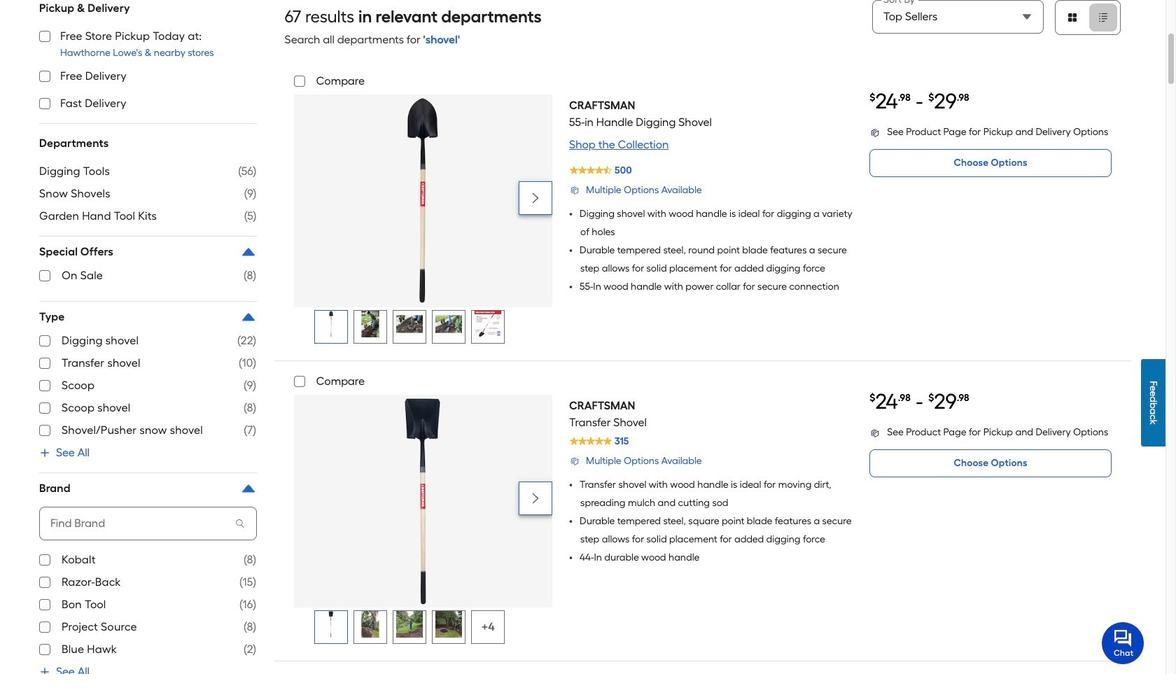 Task type: describe. For each thing, give the bounding box(es) containing it.
multiple options outlined image
[[870, 426, 881, 441]]

craftsman cmxmlba1100 shovel-spade - view #2 image
[[357, 612, 384, 638]]

title image
[[475, 614, 502, 641]]

grid view filled image
[[1067, 12, 1079, 23]]

craftsman cmxmlba1100 shovel-spade - view #4 image
[[436, 612, 463, 638]]

craftsman cmxmlba1100 transfer shovel image
[[318, 612, 345, 638]]

search icon image
[[234, 518, 246, 530]]

1 vertical spatial multiple options outlined image
[[569, 185, 581, 196]]

craftsman cmxmlba1000 shovel-spade - view #2 image
[[357, 311, 384, 338]]

5 stars image
[[569, 431, 630, 451]]

1 triangle up image from the top
[[240, 309, 257, 326]]

0 vertical spatial multiple options outlined image
[[870, 125, 881, 141]]

chevron right image
[[529, 191, 543, 205]]

$24.98-$29.98 element for chevron right image
[[870, 89, 970, 114]]

list view image
[[1098, 12, 1109, 23]]

chevron right image
[[529, 492, 543, 506]]

departments element
[[39, 135, 257, 152]]



Task type: vqa. For each thing, say whether or not it's contained in the screenshot.
# for Maocao Hoom Black Fabric Car Seat Cover for Dogs and Cats - Waterproof, Machine Washable, with Mesh Window and Pockets
no



Task type: locate. For each thing, give the bounding box(es) containing it.
2 plus image from the top
[[39, 667, 50, 675]]

0 vertical spatial triangle up image
[[240, 309, 257, 326]]

craftsman cmxmlba1000 shovel-spade - view #5 image
[[475, 311, 502, 338]]

plus image
[[39, 448, 50, 459], [39, 667, 50, 675]]

2 $24.98-$29.98 element from the top
[[870, 389, 970, 415]]

0 vertical spatial $24.98-$29.98 element
[[870, 89, 970, 114]]

craftsman cmxmlba1000 55-in handle digging shovel image
[[318, 311, 345, 338]]

2 triangle up image from the top
[[240, 480, 257, 497]]

1 vertical spatial plus image
[[39, 667, 50, 675]]

triangle up image up "search icon"
[[240, 480, 257, 497]]

triangle up image
[[240, 309, 257, 326], [240, 480, 257, 497]]

2 vertical spatial multiple options outlined image
[[569, 456, 581, 468]]

0 vertical spatial plus image
[[39, 448, 50, 459]]

1 vertical spatial triangle up image
[[240, 480, 257, 497]]

triangle up image down triangle up image
[[240, 309, 257, 326]]

1 $24.98-$29.98 element from the top
[[870, 89, 970, 114]]

$24.98-$29.98 element
[[870, 89, 970, 114], [870, 389, 970, 415]]

craftsman cmxmlba1000 shovel-spade - view #4 image
[[436, 311, 463, 338]]

chat invite button image
[[1102, 622, 1145, 665]]

$24.98-$29.98 element for chevron right icon
[[870, 389, 970, 415]]

craftsman cmxmlba1100 shovel-spade - view #3 image
[[397, 612, 423, 638]]

multiple options outlined image
[[870, 125, 881, 141], [569, 185, 581, 196], [569, 456, 581, 468]]

triangle up image
[[240, 244, 257, 261]]

Find Brand text field
[[39, 516, 220, 532]]

1 plus image from the top
[[39, 448, 50, 459]]

4.5 stars image
[[569, 160, 633, 180]]

craftsman cmxmlba1000 shovel-spade - view #3 image
[[397, 311, 423, 338]]

1 vertical spatial $24.98-$29.98 element
[[870, 389, 970, 415]]



